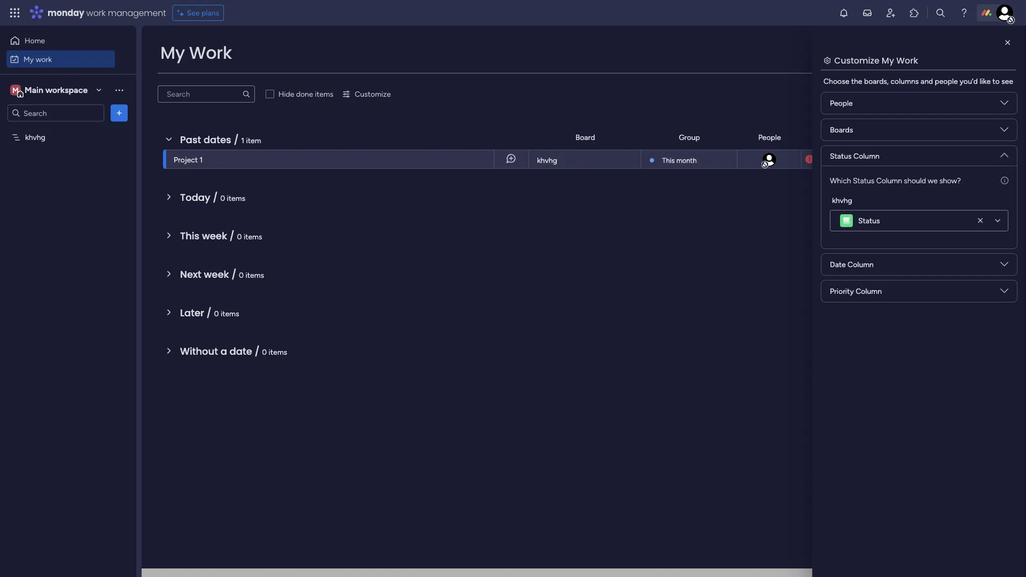 Task type: describe. For each thing, give the bounding box(es) containing it.
month
[[677, 156, 697, 165]]

week for next
[[204, 268, 229, 281]]

khvhg link
[[536, 150, 635, 170]]

0 inside without a date / 0 items
[[262, 348, 267, 357]]

am
[[866, 155, 876, 164]]

invite members image
[[886, 7, 897, 18]]

home
[[25, 36, 45, 45]]

priority column
[[831, 287, 883, 296]]

today / 0 items
[[180, 191, 246, 204]]

my work
[[160, 41, 232, 65]]

khvhg inside list box
[[25, 133, 45, 142]]

items inside without a date / 0 items
[[269, 348, 287, 357]]

column for status column
[[854, 151, 880, 160]]

khvhg heading
[[833, 195, 853, 206]]

see
[[187, 8, 200, 17]]

dapulse dropdown down arrow image for date column
[[1001, 260, 1009, 273]]

dapulse dropdown down arrow image for boards
[[1001, 99, 1009, 111]]

search everything image
[[936, 7, 947, 18]]

customize my work
[[835, 54, 919, 66]]

monday work management
[[48, 7, 166, 19]]

main
[[25, 85, 43, 95]]

my inside main content
[[882, 54, 895, 66]]

project
[[174, 155, 198, 164]]

item
[[246, 136, 261, 145]]

without a date / 0 items
[[180, 345, 287, 358]]

09:00
[[845, 155, 864, 164]]

week for this
[[202, 229, 227, 243]]

and
[[921, 77, 934, 86]]

options image
[[114, 108, 125, 118]]

monday
[[48, 7, 84, 19]]

my for my work
[[160, 41, 185, 65]]

gary orlando image
[[762, 152, 778, 168]]

select product image
[[10, 7, 20, 18]]

this for week
[[180, 229, 200, 243]]

/ right later
[[207, 306, 212, 320]]

/ up 'next week / 0 items'
[[230, 229, 235, 243]]

people
[[936, 77, 959, 86]]

date for date column
[[831, 260, 847, 269]]

workspace
[[45, 85, 88, 95]]

this month
[[663, 156, 697, 165]]

next week / 0 items
[[180, 268, 264, 281]]

boards,
[[865, 77, 890, 86]]

khvhg for khvhg group
[[833, 196, 853, 205]]

column left should
[[877, 176, 903, 185]]

search image
[[242, 90, 251, 98]]

khvhg for the khvhg link
[[538, 156, 558, 165]]

next
[[180, 268, 202, 281]]

main workspace
[[25, 85, 88, 95]]

we
[[929, 176, 938, 185]]

customize button
[[338, 86, 395, 103]]

Filter dashboard by text search field
[[158, 86, 255, 103]]

help image
[[960, 7, 970, 18]]

work for my
[[36, 55, 52, 64]]

nov 15, 09:00 am
[[820, 155, 876, 164]]

khvhg group
[[831, 195, 1009, 232]]

hide
[[279, 90, 295, 99]]

later
[[180, 306, 204, 320]]

khvhg list box
[[0, 126, 136, 291]]

hide done items
[[279, 90, 334, 99]]

see
[[1002, 77, 1014, 86]]

date column
[[831, 260, 874, 269]]

done
[[296, 90, 313, 99]]

nov
[[820, 155, 833, 164]]

gary orlando image
[[997, 4, 1014, 21]]

choose
[[824, 77, 850, 86]]

this week / 0 items
[[180, 229, 262, 243]]



Task type: locate. For each thing, give the bounding box(es) containing it.
my down home
[[24, 55, 34, 64]]

1 vertical spatial people
[[759, 133, 782, 142]]

/ left item
[[234, 133, 239, 147]]

workspace image
[[10, 84, 21, 96]]

show?
[[940, 176, 962, 185]]

past
[[180, 133, 201, 147]]

which
[[831, 176, 852, 185]]

0 right later
[[214, 309, 219, 318]]

inbox image
[[863, 7, 873, 18]]

0 horizontal spatial work
[[36, 55, 52, 64]]

notifications image
[[839, 7, 850, 18]]

dapulse dropdown down arrow image for boards
[[1001, 126, 1009, 138]]

project 1
[[174, 155, 203, 164]]

0 vertical spatial 1
[[241, 136, 245, 145]]

0 inside later / 0 items
[[214, 309, 219, 318]]

customize for customize my work
[[835, 54, 880, 66]]

should
[[905, 176, 927, 185]]

items inside today / 0 items
[[227, 194, 246, 203]]

my work button
[[6, 51, 115, 68]]

date
[[832, 133, 848, 142], [831, 260, 847, 269]]

items inside 'next week / 0 items'
[[246, 271, 264, 280]]

management
[[108, 7, 166, 19]]

0 horizontal spatial khvhg
[[25, 133, 45, 142]]

customize for customize
[[355, 90, 391, 99]]

dapulse dropdown down arrow image
[[1001, 126, 1009, 138], [1001, 260, 1009, 273]]

work up columns
[[897, 54, 919, 66]]

0 right the today on the left of page
[[220, 194, 225, 203]]

column
[[854, 151, 880, 160], [877, 176, 903, 185], [848, 260, 874, 269], [856, 287, 883, 296]]

work down home
[[36, 55, 52, 64]]

see plans
[[187, 8, 219, 17]]

items
[[315, 90, 334, 99], [227, 194, 246, 203], [244, 232, 262, 241], [246, 271, 264, 280], [221, 309, 239, 318], [269, 348, 287, 357]]

0 inside this week / 0 items
[[237, 232, 242, 241]]

khvhg
[[25, 133, 45, 142], [538, 156, 558, 165], [833, 196, 853, 205]]

column down date column
[[856, 287, 883, 296]]

0 vertical spatial date
[[832, 133, 848, 142]]

2 dapulse dropdown down arrow image from the top
[[1001, 260, 1009, 273]]

items down this week / 0 items
[[246, 271, 264, 280]]

option
[[0, 128, 136, 130]]

0 vertical spatial people
[[831, 99, 854, 108]]

2 dapulse dropdown down arrow image from the top
[[1001, 147, 1009, 159]]

week
[[202, 229, 227, 243], [204, 268, 229, 281]]

1 inside past dates / 1 item
[[241, 136, 245, 145]]

work inside button
[[36, 55, 52, 64]]

see plans button
[[173, 5, 224, 21]]

dapulse dropdown down arrow image for which status column should we show?
[[1001, 147, 1009, 159]]

apps image
[[910, 7, 921, 18]]

main content
[[142, 26, 1027, 578]]

work
[[189, 41, 232, 65], [897, 54, 919, 66]]

workspace options image
[[114, 85, 125, 95]]

date for date
[[832, 133, 848, 142]]

1 vertical spatial dapulse dropdown down arrow image
[[1001, 260, 1009, 273]]

0 up 'next week / 0 items'
[[237, 232, 242, 241]]

items right the done
[[315, 90, 334, 99]]

items up 'next week / 0 items'
[[244, 232, 262, 241]]

priority for priority
[[978, 133, 1001, 142]]

people down choose
[[831, 99, 854, 108]]

1 horizontal spatial people
[[831, 99, 854, 108]]

1 horizontal spatial customize
[[835, 54, 880, 66]]

this
[[663, 156, 675, 165], [180, 229, 200, 243]]

0 vertical spatial work
[[86, 7, 106, 19]]

v2 info image
[[1002, 175, 1009, 186]]

columns
[[891, 77, 920, 86]]

column up priority column
[[848, 260, 874, 269]]

0 horizontal spatial people
[[759, 133, 782, 142]]

0 horizontal spatial my
[[24, 55, 34, 64]]

the
[[852, 77, 863, 86]]

1 dapulse dropdown down arrow image from the top
[[1001, 99, 1009, 111]]

1 left item
[[241, 136, 245, 145]]

0
[[220, 194, 225, 203], [237, 232, 242, 241], [239, 271, 244, 280], [214, 309, 219, 318], [262, 348, 267, 357]]

items right the date
[[269, 348, 287, 357]]

customize inside customize button
[[355, 90, 391, 99]]

which status column should we show?
[[831, 176, 962, 185]]

1 dapulse dropdown down arrow image from the top
[[1001, 126, 1009, 138]]

column for priority column
[[856, 287, 883, 296]]

work down plans
[[189, 41, 232, 65]]

1 right project
[[200, 155, 203, 164]]

0 vertical spatial khvhg
[[25, 133, 45, 142]]

work inside main content
[[897, 54, 919, 66]]

0 right the date
[[262, 348, 267, 357]]

0 vertical spatial dapulse dropdown down arrow image
[[1001, 99, 1009, 111]]

2 vertical spatial khvhg
[[833, 196, 853, 205]]

1 vertical spatial priority
[[831, 287, 855, 296]]

my work
[[24, 55, 52, 64]]

status
[[904, 133, 925, 142], [831, 151, 852, 160], [854, 176, 875, 185], [859, 216, 881, 225]]

this up the next
[[180, 229, 200, 243]]

column for date column
[[848, 260, 874, 269]]

workspace selection element
[[10, 84, 89, 98]]

my inside button
[[24, 55, 34, 64]]

1 vertical spatial 1
[[200, 155, 203, 164]]

0 horizontal spatial 1
[[200, 155, 203, 164]]

/ down this week / 0 items
[[232, 268, 237, 281]]

this left "month"
[[663, 156, 675, 165]]

date
[[230, 345, 252, 358]]

1 horizontal spatial 1
[[241, 136, 245, 145]]

home button
[[6, 32, 115, 49]]

1
[[241, 136, 245, 145], [200, 155, 203, 164]]

1 vertical spatial this
[[180, 229, 200, 243]]

0 horizontal spatial customize
[[355, 90, 391, 99]]

people
[[831, 99, 854, 108], [759, 133, 782, 142]]

1 horizontal spatial my
[[160, 41, 185, 65]]

2 vertical spatial dapulse dropdown down arrow image
[[1001, 287, 1009, 299]]

column right 15,
[[854, 151, 880, 160]]

week down today / 0 items at top
[[202, 229, 227, 243]]

my down see plans button
[[160, 41, 185, 65]]

1 horizontal spatial khvhg
[[538, 156, 558, 165]]

boards
[[831, 125, 854, 135]]

date up 15,
[[832, 133, 848, 142]]

None search field
[[158, 86, 255, 103]]

later / 0 items
[[180, 306, 239, 320]]

group
[[679, 133, 701, 142]]

0 vertical spatial week
[[202, 229, 227, 243]]

choose the boards, columns and people you'd like to see
[[824, 77, 1014, 86]]

1 horizontal spatial work
[[86, 7, 106, 19]]

date up priority column
[[831, 260, 847, 269]]

0 horizontal spatial work
[[189, 41, 232, 65]]

plans
[[202, 8, 219, 17]]

work
[[86, 7, 106, 19], [36, 55, 52, 64]]

1 vertical spatial khvhg
[[538, 156, 558, 165]]

this for month
[[663, 156, 675, 165]]

work for monday
[[86, 7, 106, 19]]

0 inside 'next week / 0 items'
[[239, 271, 244, 280]]

my up boards,
[[882, 54, 895, 66]]

past dates / 1 item
[[180, 133, 261, 147]]

items inside this week / 0 items
[[244, 232, 262, 241]]

0 vertical spatial customize
[[835, 54, 880, 66]]

week right the next
[[204, 268, 229, 281]]

customize
[[835, 54, 880, 66], [355, 90, 391, 99]]

items right later
[[221, 309, 239, 318]]

2 horizontal spatial my
[[882, 54, 895, 66]]

/
[[234, 133, 239, 147], [213, 191, 218, 204], [230, 229, 235, 243], [232, 268, 237, 281], [207, 306, 212, 320], [255, 345, 260, 358]]

1 horizontal spatial this
[[663, 156, 675, 165]]

status column
[[831, 151, 880, 160]]

work right monday
[[86, 7, 106, 19]]

to
[[993, 77, 1001, 86]]

1 vertical spatial dapulse dropdown down arrow image
[[1001, 147, 1009, 159]]

without
[[180, 345, 218, 358]]

0 vertical spatial dapulse dropdown down arrow image
[[1001, 126, 1009, 138]]

you'd
[[961, 77, 979, 86]]

status inside khvhg group
[[859, 216, 881, 225]]

my for my work
[[24, 55, 34, 64]]

3 dapulse dropdown down arrow image from the top
[[1001, 287, 1009, 299]]

khvhg inside group
[[833, 196, 853, 205]]

v2 overdue deadline image
[[806, 154, 815, 164]]

a
[[221, 345, 227, 358]]

0 horizontal spatial this
[[180, 229, 200, 243]]

1 horizontal spatial priority
[[978, 133, 1001, 142]]

0 inside today / 0 items
[[220, 194, 225, 203]]

dapulse dropdown down arrow image
[[1001, 99, 1009, 111], [1001, 147, 1009, 159], [1001, 287, 1009, 299]]

m
[[12, 86, 19, 95]]

0 vertical spatial this
[[663, 156, 675, 165]]

/ right the date
[[255, 345, 260, 358]]

0 vertical spatial priority
[[978, 133, 1001, 142]]

priority
[[978, 133, 1001, 142], [831, 287, 855, 296]]

items up this week / 0 items
[[227, 194, 246, 203]]

dates
[[204, 133, 231, 147]]

1 vertical spatial date
[[831, 260, 847, 269]]

Search in workspace field
[[22, 107, 89, 119]]

2 horizontal spatial khvhg
[[833, 196, 853, 205]]

people up gary orlando icon
[[759, 133, 782, 142]]

1 horizontal spatial work
[[897, 54, 919, 66]]

my
[[160, 41, 185, 65], [882, 54, 895, 66], [24, 55, 34, 64]]

items inside later / 0 items
[[221, 309, 239, 318]]

main content containing past dates /
[[142, 26, 1027, 578]]

priority for priority column
[[831, 287, 855, 296]]

today
[[180, 191, 210, 204]]

0 down this week / 0 items
[[239, 271, 244, 280]]

1 vertical spatial customize
[[355, 90, 391, 99]]

1 vertical spatial work
[[36, 55, 52, 64]]

1 vertical spatial week
[[204, 268, 229, 281]]

board
[[576, 133, 596, 142]]

/ right the today on the left of page
[[213, 191, 218, 204]]

0 horizontal spatial priority
[[831, 287, 855, 296]]

15,
[[835, 155, 843, 164]]

like
[[980, 77, 992, 86]]



Task type: vqa. For each thing, say whether or not it's contained in the screenshot.
bottom Owner FIELD
no



